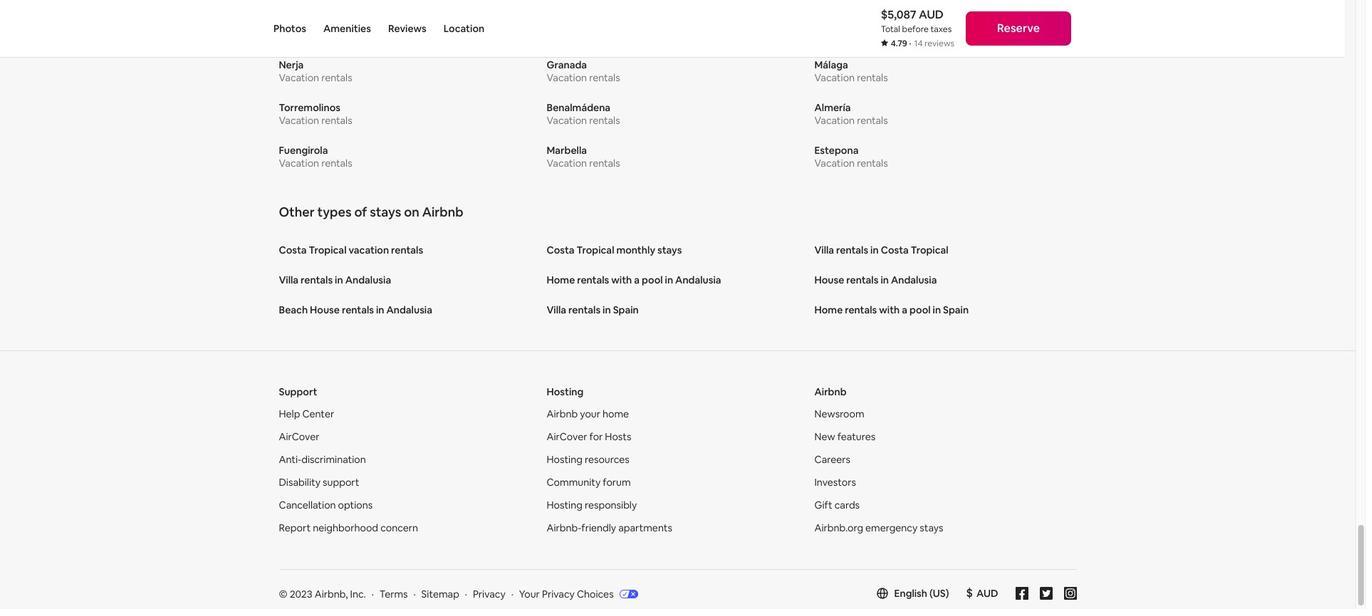 Task type: describe. For each thing, give the bounding box(es) containing it.
benalmádena vacation rentals
[[547, 101, 620, 127]]

airbnb.org
[[815, 522, 864, 534]]

community forum link
[[547, 476, 631, 489]]

costa tropical monthly stays
[[547, 244, 682, 257]]

estepona
[[815, 144, 859, 157]]

málaga vacation rentals
[[815, 58, 888, 84]]

$
[[967, 586, 973, 601]]

a for spain
[[902, 304, 908, 316]]

almería
[[815, 101, 851, 114]]

monthly
[[617, 244, 656, 257]]

anti-
[[279, 453, 302, 466]]

2 vertical spatial stays
[[920, 522, 944, 534]]

disability
[[279, 476, 321, 489]]

estepona vacation rentals
[[815, 144, 888, 170]]

amenities button
[[324, 0, 371, 57]]

3 costa from the left
[[881, 244, 909, 257]]

hosting for hosting responsibly
[[547, 499, 583, 512]]

costa tropical vacation rentals
[[279, 244, 423, 257]]

hosting for hosting resources
[[547, 453, 583, 466]]

1 horizontal spatial ·
[[910, 38, 912, 49]]

vacation for torremolinos
[[279, 114, 319, 127]]

airbnb for airbnb your home
[[547, 408, 578, 420]]

rentals up villa rentals in spain
[[577, 274, 610, 286]]

vacation for fuengirola
[[279, 157, 319, 170]]

types
[[318, 204, 352, 220]]

fuengirola
[[279, 144, 328, 157]]

andalusia down vacation
[[345, 274, 391, 286]]

0 vertical spatial options
[[380, 16, 435, 36]]

before
[[903, 24, 929, 35]]

fuengirola vacation rentals
[[279, 144, 353, 170]]

3 tropical from the left
[[911, 244, 949, 257]]

cancellation options link
[[279, 499, 373, 512]]

almería vacation rentals
[[815, 101, 888, 127]]

rentals inside almería vacation rentals
[[857, 114, 888, 127]]

málaga
[[815, 58, 849, 71]]

report
[[279, 522, 311, 534]]

costa tropical monthly stays link
[[547, 244, 809, 257]]

inc.
[[350, 588, 366, 601]]

your
[[519, 588, 540, 601]]

concern
[[381, 522, 418, 534]]

other
[[279, 204, 315, 220]]

rentals inside estepona vacation rentals
[[857, 157, 888, 170]]

other types of stays on airbnb
[[279, 204, 464, 220]]

© 2023 airbnb, inc.
[[279, 588, 366, 601]]

in left and
[[438, 16, 451, 36]]

careers link
[[815, 453, 851, 466]]

photos button
[[274, 0, 306, 57]]

rentals up beach
[[301, 274, 333, 286]]

sitemap
[[422, 588, 460, 601]]

aircover for the aircover link
[[279, 430, 320, 443]]

hosting for hosting
[[547, 386, 584, 398]]

0 horizontal spatial airbnb
[[422, 204, 464, 220]]

airbnb-
[[547, 522, 582, 534]]

disability support link
[[279, 476, 360, 489]]

salobreña
[[539, 16, 611, 36]]

emergency
[[866, 522, 918, 534]]

english (us)
[[895, 587, 950, 600]]

friendly
[[582, 522, 617, 534]]

explore
[[279, 16, 334, 36]]

villa rentals in costa tropical link
[[815, 244, 1077, 257]]

total
[[881, 24, 901, 35]]

tropical for vacation
[[309, 244, 347, 257]]

in up house rentals in andalusia
[[871, 244, 879, 257]]

location
[[444, 22, 485, 35]]

english
[[895, 587, 928, 600]]

airbnb your home
[[547, 408, 629, 420]]

villa rentals in spain link
[[547, 304, 809, 316]]

andalusia down costa tropical monthly stays link
[[676, 274, 722, 286]]

with for spain
[[880, 304, 900, 316]]

resources
[[585, 453, 630, 466]]

hosting resources link
[[547, 453, 630, 466]]

beach house rentals in andalusia link
[[279, 304, 541, 316]]

new features
[[815, 430, 876, 443]]

around
[[484, 16, 536, 36]]

1 vertical spatial options
[[338, 499, 373, 512]]

aircover for hosts
[[547, 430, 632, 443]]

rentals inside fuengirola vacation rentals
[[321, 157, 353, 170]]

responsibly
[[585, 499, 637, 512]]

$ aud
[[967, 586, 999, 601]]

help center
[[279, 408, 334, 420]]

in down house rentals in andalusia link
[[933, 304, 941, 316]]

amenities
[[324, 22, 371, 35]]

for
[[590, 430, 603, 443]]

help center link
[[279, 408, 334, 420]]

tropical for monthly
[[577, 244, 615, 257]]

cards
[[835, 499, 860, 512]]

stays for of
[[370, 204, 402, 220]]

investors
[[815, 476, 857, 489]]

airbnb,
[[315, 588, 348, 601]]

granada vacation rentals
[[547, 58, 620, 84]]

neighborhood
[[313, 522, 378, 534]]

villa for villa rentals in andalusia
[[279, 274, 299, 286]]

airbnb for airbnb
[[815, 386, 847, 398]]

stays for monthly
[[658, 244, 682, 257]]

features
[[838, 430, 876, 443]]

home rentals with a pool in andalusia
[[547, 274, 722, 286]]

report neighborhood concern
[[279, 522, 418, 534]]

costa for costa tropical monthly stays
[[547, 244, 575, 257]]

new
[[815, 430, 836, 443]]

villa for villa rentals in costa tropical
[[815, 244, 835, 257]]

photos
[[274, 22, 306, 35]]

rentals down villa rentals in costa tropical in the right top of the page
[[847, 274, 879, 286]]

in down home rentals with a pool in andalusia
[[603, 304, 611, 316]]



Task type: vqa. For each thing, say whether or not it's contained in the screenshot.
the left 5.0 out of 5 average rating image
no



Task type: locate. For each thing, give the bounding box(es) containing it.
rentals right the marbella
[[589, 157, 620, 170]]

0 horizontal spatial ·
[[372, 588, 374, 601]]

in down costa tropical vacation rentals
[[335, 274, 343, 286]]

villa
[[815, 244, 835, 257], [279, 274, 299, 286], [547, 304, 567, 316]]

privacy inside your privacy choices link
[[542, 588, 575, 601]]

torremolinos vacation rentals
[[279, 101, 353, 127]]

rentals up fuengirola vacation rentals
[[321, 114, 353, 127]]

1 vertical spatial a
[[902, 304, 908, 316]]

privacy left your
[[473, 588, 506, 601]]

disability support
[[279, 476, 360, 489]]

navigate to facebook image
[[1016, 587, 1029, 600]]

hosting up airbnb-
[[547, 499, 583, 512]]

gift
[[815, 499, 833, 512]]

reviews
[[388, 22, 427, 35]]

your privacy choices link
[[519, 588, 638, 602]]

choices
[[577, 588, 614, 601]]

a down monthly
[[634, 274, 640, 286]]

privacy link
[[473, 588, 506, 601]]

vacation up almería
[[815, 71, 855, 84]]

hosting up community
[[547, 453, 583, 466]]

rentals up almería vacation rentals
[[857, 71, 888, 84]]

0 vertical spatial airbnb
[[422, 204, 464, 220]]

vacation inside marbella vacation rentals
[[547, 157, 587, 170]]

beach house rentals in andalusia
[[279, 304, 433, 316]]

rentals down house rentals in andalusia
[[845, 304, 877, 316]]

$5,087 aud total before taxes
[[881, 7, 952, 35]]

2 vertical spatial hosting
[[547, 499, 583, 512]]

vacation inside benalmádena vacation rentals
[[547, 114, 587, 127]]

0 vertical spatial stays
[[370, 204, 402, 220]]

report neighborhood concern link
[[279, 522, 418, 534]]

community forum
[[547, 476, 631, 489]]

0 horizontal spatial home
[[547, 274, 575, 286]]

1 hosting from the top
[[547, 386, 584, 398]]

vacation up torremolinos
[[279, 71, 319, 84]]

0 horizontal spatial with
[[612, 274, 632, 286]]

airbnb up the newsroom "link" on the right of the page
[[815, 386, 847, 398]]

vacation inside the málaga vacation rentals
[[815, 71, 855, 84]]

0 horizontal spatial aircover
[[279, 430, 320, 443]]

1 horizontal spatial villa
[[547, 304, 567, 316]]

1 vertical spatial stays
[[658, 244, 682, 257]]

hosting resources
[[547, 453, 630, 466]]

torremolinos
[[279, 101, 341, 114]]

0 horizontal spatial costa
[[279, 244, 307, 257]]

benalmádena
[[547, 101, 611, 114]]

reviews
[[925, 38, 955, 49]]

pool down house rentals in andalusia link
[[910, 304, 931, 316]]

your privacy choices
[[519, 588, 614, 601]]

pool for andalusia
[[642, 274, 663, 286]]

aircover for aircover for hosts
[[547, 430, 588, 443]]

home rentals with a pool in spain
[[815, 304, 969, 316]]

airbnb.org emergency stays
[[815, 522, 944, 534]]

vacation up estepona on the right top of the page
[[815, 114, 855, 127]]

2 spain from the left
[[944, 304, 969, 316]]

aircover for hosts link
[[547, 430, 632, 443]]

vacation for málaga
[[815, 71, 855, 84]]

1 horizontal spatial home
[[815, 304, 843, 316]]

0 vertical spatial with
[[612, 274, 632, 286]]

tropical up villa rentals in andalusia
[[309, 244, 347, 257]]

1 horizontal spatial pool
[[910, 304, 931, 316]]

1 tropical from the left
[[309, 244, 347, 257]]

1 costa from the left
[[279, 244, 307, 257]]

rentals down villa rentals in andalusia
[[342, 304, 374, 316]]

beach
[[279, 304, 308, 316]]

terms link
[[380, 588, 408, 601]]

rentals right almería
[[857, 114, 888, 127]]

vacation inside estepona vacation rentals
[[815, 157, 855, 170]]

1 vertical spatial hosting
[[547, 453, 583, 466]]

vacation for marbella
[[547, 157, 587, 170]]

4.79
[[891, 38, 908, 49]]

·
[[910, 38, 912, 49], [372, 588, 374, 601]]

aircover
[[279, 430, 320, 443], [547, 430, 588, 443]]

tropical
[[309, 244, 347, 257], [577, 244, 615, 257], [911, 244, 949, 257]]

rentals inside torremolinos vacation rentals
[[321, 114, 353, 127]]

vacation
[[279, 71, 319, 84], [547, 71, 587, 84], [815, 71, 855, 84], [279, 114, 319, 127], [547, 114, 587, 127], [815, 114, 855, 127], [279, 157, 319, 170], [547, 157, 587, 170], [815, 157, 855, 170]]

vacation up benalmádena
[[547, 71, 587, 84]]

1 horizontal spatial options
[[380, 16, 435, 36]]

0 horizontal spatial spain
[[613, 304, 639, 316]]

0 vertical spatial pool
[[642, 274, 663, 286]]

rentals up marbella vacation rentals at top left
[[589, 114, 620, 127]]

home down house rentals in andalusia
[[815, 304, 843, 316]]

house right beach
[[310, 304, 340, 316]]

careers
[[815, 453, 851, 466]]

rentals inside benalmádena vacation rentals
[[589, 114, 620, 127]]

rentals up types
[[321, 157, 353, 170]]

2 horizontal spatial tropical
[[911, 244, 949, 257]]

a
[[634, 274, 640, 286], [902, 304, 908, 316]]

2 vertical spatial villa
[[547, 304, 567, 316]]

vacation for nerja
[[279, 71, 319, 84]]

2 aircover from the left
[[547, 430, 588, 443]]

0 vertical spatial hosting
[[547, 386, 584, 398]]

forum
[[603, 476, 631, 489]]

1 vertical spatial house
[[310, 304, 340, 316]]

airbnb.org emergency stays link
[[815, 522, 944, 534]]

home
[[603, 408, 629, 420]]

nerja
[[279, 58, 304, 71]]

1 horizontal spatial spain
[[944, 304, 969, 316]]

home for home rentals with a pool in spain
[[815, 304, 843, 316]]

hosting responsibly
[[547, 499, 637, 512]]

2023
[[290, 588, 313, 601]]

costa tropical vacation rentals link
[[279, 244, 541, 257]]

0 horizontal spatial house
[[310, 304, 340, 316]]

1 horizontal spatial aircover
[[547, 430, 588, 443]]

(us)
[[930, 587, 950, 600]]

in down villa rentals in costa tropical in the right top of the page
[[881, 274, 889, 286]]

14
[[915, 38, 923, 49]]

1 horizontal spatial airbnb
[[547, 408, 578, 420]]

1 horizontal spatial costa
[[547, 244, 575, 257]]

1 horizontal spatial stays
[[658, 244, 682, 257]]

options right other
[[380, 16, 435, 36]]

hosting responsibly link
[[547, 499, 637, 512]]

vacation down benalmádena vacation rentals
[[547, 157, 587, 170]]

granada
[[547, 58, 587, 71]]

aircover down help center link
[[279, 430, 320, 443]]

0 horizontal spatial pool
[[642, 274, 663, 286]]

2 costa from the left
[[547, 244, 575, 257]]

vacation for granada
[[547, 71, 587, 84]]

airbnb-friendly apartments
[[547, 522, 673, 534]]

anti-discrimination link
[[279, 453, 366, 466]]

pool
[[642, 274, 663, 286], [910, 304, 931, 316]]

home for home rentals with a pool in andalusia
[[547, 274, 575, 286]]

options up report neighborhood concern link
[[338, 499, 373, 512]]

discrimination
[[302, 453, 366, 466]]

vacation inside torremolinos vacation rentals
[[279, 114, 319, 127]]

vacation up the marbella
[[547, 114, 587, 127]]

1 vertical spatial pool
[[910, 304, 931, 316]]

1 vertical spatial airbnb
[[815, 386, 847, 398]]

house rentals in andalusia
[[815, 274, 937, 286]]

hosting up airbnb your home
[[547, 386, 584, 398]]

with down house rentals in andalusia
[[880, 304, 900, 316]]

costa up villa rentals in spain
[[547, 244, 575, 257]]

home up villa rentals in spain
[[547, 274, 575, 286]]

©
[[279, 588, 288, 601]]

with
[[612, 274, 632, 286], [880, 304, 900, 316]]

1 vertical spatial with
[[880, 304, 900, 316]]

apartments
[[619, 522, 673, 534]]

vacation for benalmádena
[[547, 114, 587, 127]]

vacation inside almería vacation rentals
[[815, 114, 855, 127]]

help
[[279, 408, 300, 420]]

0 horizontal spatial villa
[[279, 274, 299, 286]]

3 hosting from the top
[[547, 499, 583, 512]]

on
[[404, 204, 420, 220]]

home rentals with a pool in spain link
[[815, 304, 1077, 316]]

stays up home rentals with a pool in andalusia link
[[658, 244, 682, 257]]

2 horizontal spatial stays
[[920, 522, 944, 534]]

0 vertical spatial villa
[[815, 244, 835, 257]]

andalusia up home rentals with a pool in spain
[[891, 274, 937, 286]]

and
[[454, 16, 481, 36]]

vacation up other
[[279, 157, 319, 170]]

2 hosting from the top
[[547, 453, 583, 466]]

navigate to instagram image
[[1064, 587, 1077, 600]]

costa down other
[[279, 244, 307, 257]]

airbnb your home link
[[547, 408, 629, 420]]

1 vertical spatial villa
[[279, 274, 299, 286]]

1 aircover from the left
[[279, 430, 320, 443]]

rentals up torremolinos
[[321, 71, 353, 84]]

spain down house rentals in andalusia link
[[944, 304, 969, 316]]

costa for costa tropical vacation rentals
[[279, 244, 307, 257]]

· right inc.
[[372, 588, 374, 601]]

vacation down almería vacation rentals
[[815, 157, 855, 170]]

2 horizontal spatial airbnb
[[815, 386, 847, 398]]

location button
[[444, 0, 485, 57]]

0 vertical spatial house
[[815, 274, 845, 286]]

rentals down home rentals with a pool in andalusia
[[569, 304, 601, 316]]

airbnb left the your
[[547, 408, 578, 420]]

aircover link
[[279, 430, 320, 443]]

1 privacy from the left
[[473, 588, 506, 601]]

1 horizontal spatial tropical
[[577, 244, 615, 257]]

villa rentals in andalusia
[[279, 274, 391, 286]]

4.79 · 14 reviews
[[891, 38, 955, 49]]

1 horizontal spatial house
[[815, 274, 845, 286]]

vacation for estepona
[[815, 157, 855, 170]]

airbnb right on
[[422, 204, 464, 220]]

house down villa rentals in costa tropical in the right top of the page
[[815, 274, 845, 286]]

newsroom link
[[815, 408, 865, 420]]

2 tropical from the left
[[577, 244, 615, 257]]

vacation
[[349, 244, 389, 257]]

0 vertical spatial a
[[634, 274, 640, 286]]

2 horizontal spatial costa
[[881, 244, 909, 257]]

0 vertical spatial ·
[[910, 38, 912, 49]]

your
[[580, 408, 601, 420]]

pool for spain
[[910, 304, 931, 316]]

rentals down almería vacation rentals
[[857, 157, 888, 170]]

2 vertical spatial airbnb
[[547, 408, 578, 420]]

pool down monthly
[[642, 274, 663, 286]]

rentals up villa rentals in andalusia link on the left of page
[[391, 244, 423, 257]]

· left 14
[[910, 38, 912, 49]]

costa up house rentals in andalusia
[[881, 244, 909, 257]]

rentals inside nerja vacation rentals
[[321, 71, 353, 84]]

stays right of
[[370, 204, 402, 220]]

vacation up fuengirola
[[279, 114, 319, 127]]

1 horizontal spatial privacy
[[542, 588, 575, 601]]

gift cards link
[[815, 499, 860, 512]]

2 horizontal spatial villa
[[815, 244, 835, 257]]

villa for villa rentals in spain
[[547, 304, 567, 316]]

rentals inside the málaga vacation rentals
[[857, 71, 888, 84]]

vacation inside nerja vacation rentals
[[279, 71, 319, 84]]

spain down home rentals with a pool in andalusia
[[613, 304, 639, 316]]

tropical left monthly
[[577, 244, 615, 257]]

in up villa rentals in spain link
[[665, 274, 674, 286]]

navigate to twitter image
[[1040, 587, 1053, 600]]

privacy right your
[[542, 588, 575, 601]]

a for andalusia
[[634, 274, 640, 286]]

with for andalusia
[[612, 274, 632, 286]]

tropical up house rentals in andalusia link
[[911, 244, 949, 257]]

aircover left for
[[547, 430, 588, 443]]

house
[[815, 274, 845, 286], [310, 304, 340, 316]]

andalusia down villa rentals in andalusia link on the left of page
[[387, 304, 433, 316]]

0 horizontal spatial stays
[[370, 204, 402, 220]]

house rentals in andalusia link
[[815, 274, 1077, 286]]

0 vertical spatial home
[[547, 274, 575, 286]]

vacation inside fuengirola vacation rentals
[[279, 157, 319, 170]]

anti-discrimination
[[279, 453, 366, 466]]

0 horizontal spatial options
[[338, 499, 373, 512]]

rentals inside granada vacation rentals
[[589, 71, 620, 84]]

reviews button
[[388, 0, 427, 57]]

stays right emergency
[[920, 522, 944, 534]]

in down villa rentals in andalusia link on the left of page
[[376, 304, 384, 316]]

1 vertical spatial ·
[[372, 588, 374, 601]]

1 vertical spatial home
[[815, 304, 843, 316]]

0 horizontal spatial tropical
[[309, 244, 347, 257]]

villa rentals in andalusia link
[[279, 274, 541, 286]]

0 horizontal spatial privacy
[[473, 588, 506, 601]]

nerja vacation rentals
[[279, 58, 353, 84]]

$5,087 aud
[[881, 7, 944, 22]]

english (us) button
[[878, 587, 950, 600]]

with down costa tropical monthly stays
[[612, 274, 632, 286]]

1 horizontal spatial with
[[880, 304, 900, 316]]

1 horizontal spatial a
[[902, 304, 908, 316]]

vacation inside granada vacation rentals
[[547, 71, 587, 84]]

2 privacy from the left
[[542, 588, 575, 601]]

cancellation
[[279, 499, 336, 512]]

rentals up house rentals in andalusia
[[837, 244, 869, 257]]

other
[[337, 16, 377, 36]]

vacation for almería
[[815, 114, 855, 127]]

rentals inside marbella vacation rentals
[[589, 157, 620, 170]]

rentals up benalmádena
[[589, 71, 620, 84]]

terms
[[380, 588, 408, 601]]

1 spain from the left
[[613, 304, 639, 316]]

0 horizontal spatial a
[[634, 274, 640, 286]]

a down house rentals in andalusia
[[902, 304, 908, 316]]

sitemap link
[[422, 588, 460, 601]]



